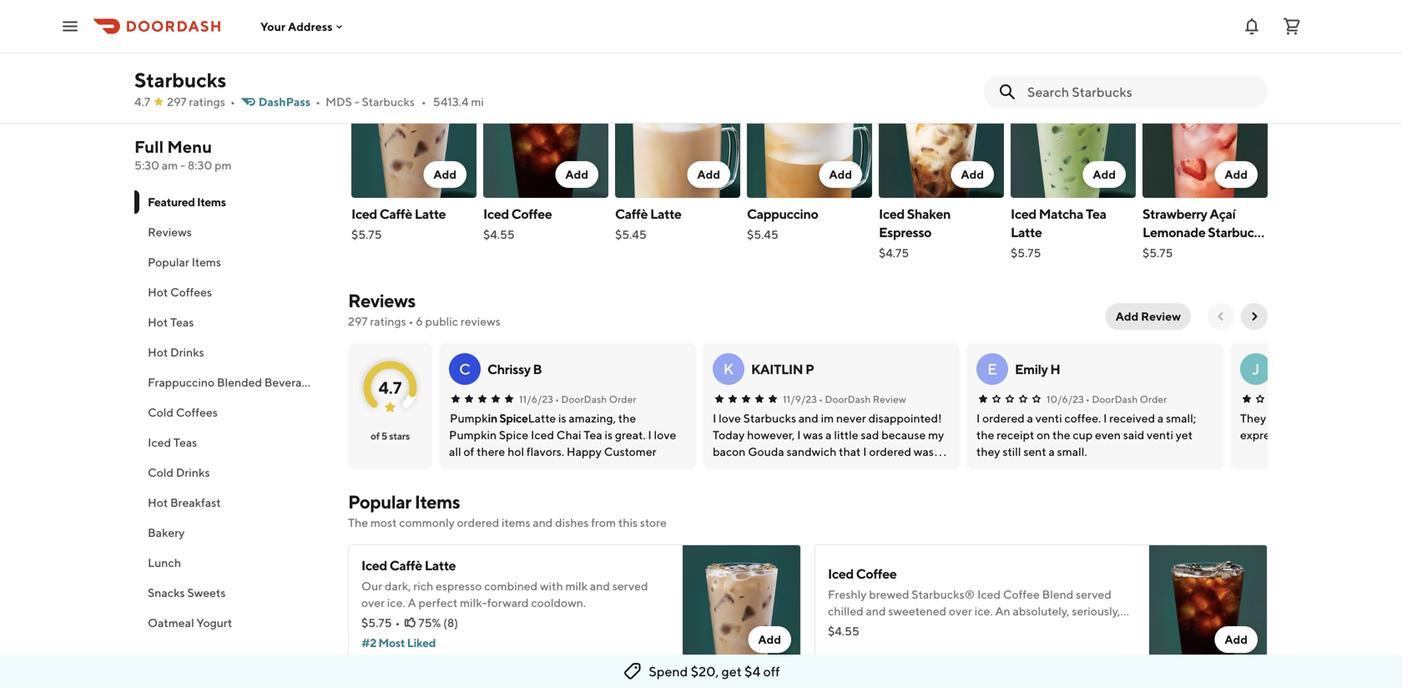 Task type: locate. For each thing, give the bounding box(es) containing it.
cappuccino $5.45
[[747, 206, 819, 241]]

1 vertical spatial -
[[180, 158, 185, 172]]

$4.75
[[879, 246, 909, 260]]

and
[[533, 516, 553, 529], [590, 579, 610, 593], [866, 604, 886, 618]]

items up commonly
[[415, 491, 460, 513]]

caffè latte $5.45
[[615, 206, 682, 241]]

doordash right 11/9/23
[[825, 393, 871, 405]]

0 vertical spatial 4.7
[[134, 95, 150, 109]]

$5.75 down matcha
[[1011, 246, 1042, 260]]

caffè for iced caffè latte $5.75
[[380, 206, 412, 222]]

and inside iced coffee freshly brewed starbucks® iced coffee blend served chilled and sweetened over ice. an absolutely, seriously, refreshingly lift to any day.
[[866, 604, 886, 618]]

sweets
[[187, 586, 226, 600]]

iced caffè latte image down featured items heading
[[352, 79, 477, 198]]

featured up mds - starbucks • 5413.4 mi
[[348, 44, 433, 68]]

0 vertical spatial cold
[[148, 405, 174, 419]]

$5.45
[[615, 228, 647, 241], [747, 228, 779, 241]]

menu
[[167, 137, 212, 157]]

caffè inside iced caffè latte our dark, rich espresso combined with milk and served over ice. a perfect milk-forward cooldown.
[[390, 557, 422, 573]]

add button for strawberry açaí lemonade starbucks refreshers® beverage
[[1215, 161, 1258, 188]]

- right mds
[[355, 95, 360, 109]]

hot down hot teas
[[148, 345, 168, 359]]

popular up most
[[348, 491, 412, 513]]

iced caffè latte image up get
[[683, 544, 802, 663]]

reviews
[[461, 314, 501, 328]]

1 horizontal spatial coffee
[[856, 566, 897, 582]]

sweetened
[[889, 604, 947, 618]]

coffees
[[170, 285, 212, 299], [176, 405, 218, 419]]

cold coffees button
[[134, 397, 328, 428]]

frappuccino blended beverages button
[[134, 367, 328, 397]]

1 vertical spatial ratings
[[370, 314, 406, 328]]

coffee inside iced coffee $4.55
[[512, 206, 552, 222]]

add review button
[[1106, 303, 1192, 330]]

iced shaken espresso image
[[879, 79, 1005, 198]]

0 horizontal spatial popular
[[148, 255, 189, 269]]

ice. left an
[[975, 604, 993, 618]]

over for coffee
[[949, 604, 973, 618]]

items down reviews 'button'
[[192, 255, 221, 269]]

0 horizontal spatial $4.55
[[483, 228, 515, 241]]

0 horizontal spatial order
[[609, 393, 637, 405]]

0 horizontal spatial ice.
[[387, 596, 406, 610]]

h
[[1051, 361, 1061, 377]]

0 vertical spatial featured
[[348, 44, 433, 68]]

latte inside the iced caffè latte $5.75
[[415, 206, 446, 222]]

coffees for hot coffees
[[170, 285, 212, 299]]

over inside iced caffè latte our dark, rich espresso combined with milk and served over ice. a perfect milk-forward cooldown.
[[362, 596, 385, 610]]

iced caffè latte image
[[352, 79, 477, 198], [683, 544, 802, 663]]

0 horizontal spatial featured items
[[148, 195, 226, 209]]

0 vertical spatial review
[[1142, 309, 1182, 323]]

• right 11/9/23
[[819, 393, 823, 405]]

items inside the popular items the most commonly ordered items and dishes from this store
[[415, 491, 460, 513]]

featured down am
[[148, 195, 195, 209]]

1 • doordash order from the left
[[555, 393, 637, 405]]

starbucks up "297 ratings •"
[[134, 68, 226, 92]]

0 vertical spatial iced caffè latte image
[[352, 79, 477, 198]]

1 vertical spatial featured
[[148, 195, 195, 209]]

latte inside iced caffè latte our dark, rich espresso combined with milk and served over ice. a perfect milk-forward cooldown.
[[425, 557, 456, 573]]

cold up iced teas
[[148, 405, 174, 419]]

hot
[[148, 285, 168, 299], [148, 315, 168, 329], [148, 345, 168, 359], [148, 496, 168, 509]]

0 horizontal spatial iced coffee image
[[483, 79, 609, 198]]

$5.75 up beverage
[[1143, 246, 1174, 260]]

open menu image
[[60, 16, 80, 36]]

off
[[764, 663, 780, 679]]

items up 5413.4 at left top
[[436, 44, 488, 68]]

coffees down popular items
[[170, 285, 212, 299]]

add for iced matcha tea latte
[[1093, 167, 1116, 181]]

caffè
[[380, 206, 412, 222], [615, 206, 648, 222], [390, 557, 422, 573]]

coffee for iced coffee
[[512, 206, 552, 222]]

add button
[[424, 161, 467, 188], [556, 161, 599, 188], [688, 161, 731, 188], [819, 161, 863, 188], [951, 161, 994, 188], [1083, 161, 1126, 188], [1215, 161, 1258, 188], [749, 626, 792, 653], [1215, 626, 1258, 653]]

items up reviews 'button'
[[197, 195, 226, 209]]

1 horizontal spatial featured
[[348, 44, 433, 68]]

add for iced caffè latte
[[434, 167, 457, 181]]

iced inside button
[[148, 435, 171, 449]]

add for strawberry açaí lemonade starbucks refreshers® beverage
[[1225, 167, 1248, 181]]

1 vertical spatial review
[[873, 393, 907, 405]]

1 horizontal spatial featured items
[[348, 44, 488, 68]]

0 vertical spatial coffees
[[170, 285, 212, 299]]

2 hot from the top
[[148, 315, 168, 329]]

2 vertical spatial starbucks
[[1209, 224, 1267, 240]]

and inside iced caffè latte our dark, rich espresso combined with milk and served over ice. a perfect milk-forward cooldown.
[[590, 579, 610, 593]]

cold inside cold coffees button
[[148, 405, 174, 419]]

cold
[[148, 405, 174, 419], [148, 466, 174, 479]]

0 horizontal spatial 4.7
[[134, 95, 150, 109]]

Item Search search field
[[1028, 83, 1255, 101]]

your address
[[261, 19, 333, 33]]

0 horizontal spatial featured
[[148, 195, 195, 209]]

297 up the menu
[[167, 95, 187, 109]]

1 vertical spatial 4.7
[[379, 378, 402, 397]]

iced coffee image
[[483, 79, 609, 198], [1150, 544, 1268, 663]]

hot for hot teas
[[148, 315, 168, 329]]

lift
[[893, 621, 908, 635]]

$5.75 inside iced matcha tea latte $5.75
[[1011, 246, 1042, 260]]

iced inside the iced caffè latte $5.75
[[352, 206, 377, 222]]

1 horizontal spatial over
[[949, 604, 973, 618]]

reviews down the iced caffè latte $5.75
[[348, 290, 416, 311]]

chrissy
[[488, 361, 531, 377]]

doordash right 11/6/23
[[561, 393, 607, 405]]

1 vertical spatial coffees
[[176, 405, 218, 419]]

teas
[[170, 315, 194, 329], [174, 435, 197, 449]]

hot coffees button
[[134, 277, 328, 307]]

0 horizontal spatial $5.45
[[615, 228, 647, 241]]

popular items
[[148, 255, 221, 269]]

• up the #2 most liked on the left
[[395, 616, 400, 630]]

starbucks down 'açaí'
[[1209, 224, 1267, 240]]

1 vertical spatial popular
[[348, 491, 412, 513]]

0 vertical spatial 297
[[167, 95, 187, 109]]

6
[[416, 314, 423, 328]]

1 horizontal spatial reviews
[[348, 290, 416, 311]]

hot teas button
[[134, 307, 328, 337]]

0 vertical spatial ratings
[[189, 95, 225, 109]]

8:30
[[188, 158, 212, 172]]

0 vertical spatial and
[[533, 516, 553, 529]]

popular items button
[[134, 247, 328, 277]]

iced matcha tea latte $5.75
[[1011, 206, 1107, 260]]

iced inside iced matcha tea latte $5.75
[[1011, 206, 1037, 222]]

0 horizontal spatial 297
[[167, 95, 187, 109]]

featured inside heading
[[348, 44, 433, 68]]

1 horizontal spatial starbucks
[[362, 95, 415, 109]]

over down our
[[362, 596, 385, 610]]

reviews inside reviews 297 ratings • 6 public reviews
[[348, 290, 416, 311]]

hot coffees
[[148, 285, 212, 299]]

over for caffè
[[362, 596, 385, 610]]

snacks
[[148, 586, 185, 600]]

297 down reviews link
[[348, 314, 368, 328]]

in spice button
[[488, 410, 528, 427]]

snacks sweets
[[148, 586, 226, 600]]

$4.55 inside iced coffee $4.55
[[483, 228, 515, 241]]

hot up bakery
[[148, 496, 168, 509]]

1 vertical spatial iced coffee image
[[1150, 544, 1268, 663]]

cold coffees
[[148, 405, 218, 419]]

iced for iced teas
[[148, 435, 171, 449]]

caffè inside the iced caffè latte $5.75
[[380, 206, 412, 222]]

2 horizontal spatial doordash
[[1092, 393, 1138, 405]]

coffee
[[512, 206, 552, 222], [856, 566, 897, 582], [1004, 587, 1040, 601]]

297 ratings •
[[167, 95, 235, 109]]

0 horizontal spatial served
[[613, 579, 648, 593]]

order for c
[[609, 393, 637, 405]]

1 order from the left
[[609, 393, 637, 405]]

add inside button
[[1116, 309, 1139, 323]]

0 horizontal spatial -
[[180, 158, 185, 172]]

2 horizontal spatial and
[[866, 604, 886, 618]]

2 horizontal spatial starbucks
[[1209, 224, 1267, 240]]

ratings up the menu
[[189, 95, 225, 109]]

reviews up popular items
[[148, 225, 192, 239]]

0 horizontal spatial starbucks
[[134, 68, 226, 92]]

strawberry
[[1143, 206, 1208, 222]]

- inside full menu 5:30 am - 8:30 pm
[[180, 158, 185, 172]]

matcha
[[1039, 206, 1084, 222]]

add for iced coffee
[[566, 167, 589, 181]]

1 hot from the top
[[148, 285, 168, 299]]

popular inside the popular items the most commonly ordered items and dishes from this store
[[348, 491, 412, 513]]

ice. for coffee
[[975, 604, 993, 618]]

latte inside iced matcha tea latte $5.75
[[1011, 224, 1043, 240]]

• doordash order right 10/6/23
[[1086, 393, 1168, 405]]

mds - starbucks • 5413.4 mi
[[326, 95, 484, 109]]

ratings
[[189, 95, 225, 109], [370, 314, 406, 328]]

c
[[459, 360, 471, 378]]

day.
[[945, 621, 966, 635]]

1 vertical spatial $4.55
[[828, 624, 860, 638]]

tea
[[1086, 206, 1107, 222]]

4.7
[[134, 95, 150, 109], [379, 378, 402, 397]]

0 horizontal spatial over
[[362, 596, 385, 610]]

• doordash order
[[555, 393, 637, 405], [1086, 393, 1168, 405]]

• left 6
[[409, 314, 414, 328]]

starbucks right mds
[[362, 95, 415, 109]]

teas inside iced teas button
[[174, 435, 197, 449]]

served
[[613, 579, 648, 593], [1076, 587, 1112, 601]]

iced for iced coffee $4.55
[[483, 206, 509, 222]]

0 vertical spatial drinks
[[170, 345, 204, 359]]

- right am
[[180, 158, 185, 172]]

1 horizontal spatial popular
[[348, 491, 412, 513]]

lunch
[[148, 556, 181, 569]]

latte inside caffè latte $5.45
[[650, 206, 682, 222]]

$4.55
[[483, 228, 515, 241], [828, 624, 860, 638]]

served up seriously,
[[1076, 587, 1112, 601]]

0 horizontal spatial reviews
[[148, 225, 192, 239]]

0 horizontal spatial and
[[533, 516, 553, 529]]

• doordash order right 11/6/23
[[555, 393, 637, 405]]

items
[[436, 44, 488, 68], [197, 195, 226, 209], [192, 255, 221, 269], [415, 491, 460, 513]]

1 horizontal spatial review
[[1142, 309, 1182, 323]]

reviews for reviews 297 ratings • 6 public reviews
[[348, 290, 416, 311]]

11/6/23
[[519, 393, 554, 405]]

absolutely,
[[1013, 604, 1070, 618]]

and right items
[[533, 516, 553, 529]]

latte
[[415, 206, 446, 222], [650, 206, 682, 222], [1011, 224, 1043, 240], [425, 557, 456, 573]]

ice. inside iced caffè latte our dark, rich espresso combined with milk and served over ice. a perfect milk-forward cooldown.
[[387, 596, 406, 610]]

1 vertical spatial reviews
[[348, 290, 416, 311]]

items inside heading
[[436, 44, 488, 68]]

full
[[134, 137, 164, 157]]

4 hot from the top
[[148, 496, 168, 509]]

order
[[609, 393, 637, 405], [1140, 393, 1168, 405]]

review inside button
[[1142, 309, 1182, 323]]

drinks up "breakfast"
[[176, 466, 210, 479]]

doordash right 10/6/23
[[1092, 393, 1138, 405]]

• right 11/6/23
[[555, 393, 559, 405]]

your address button
[[261, 19, 346, 33]]

drinks up frappuccino
[[170, 345, 204, 359]]

1 horizontal spatial $5.45
[[747, 228, 779, 241]]

popular up hot coffees
[[148, 255, 189, 269]]

iced inside iced shaken espresso $4.75
[[879, 206, 905, 222]]

of
[[371, 430, 380, 442]]

2 doordash from the left
[[825, 393, 871, 405]]

$5.75 up reviews link
[[352, 228, 382, 241]]

1 vertical spatial 297
[[348, 314, 368, 328]]

1 horizontal spatial order
[[1140, 393, 1168, 405]]

iced inside iced coffee $4.55
[[483, 206, 509, 222]]

1 cold from the top
[[148, 405, 174, 419]]

cold inside cold drinks button
[[148, 466, 174, 479]]

1 horizontal spatial iced caffè latte image
[[683, 544, 802, 663]]

3 doordash from the left
[[1092, 393, 1138, 405]]

blended
[[217, 375, 262, 389]]

drinks for cold drinks
[[176, 466, 210, 479]]

ice. left a
[[387, 596, 406, 610]]

2 vertical spatial and
[[866, 604, 886, 618]]

iced for iced coffee freshly brewed starbucks® iced coffee blend served chilled and sweetened over ice. an absolutely, seriously, refreshingly lift to any day.
[[828, 566, 854, 582]]

0 vertical spatial coffee
[[512, 206, 552, 222]]

0 items, open order cart image
[[1283, 16, 1303, 36]]

freshly
[[828, 587, 867, 601]]

perfect
[[419, 596, 458, 610]]

and right 'milk'
[[590, 579, 610, 593]]

1 horizontal spatial • doordash order
[[1086, 393, 1168, 405]]

iced inside iced caffè latte our dark, rich espresso combined with milk and served over ice. a perfect milk-forward cooldown.
[[362, 557, 387, 573]]

4.7 up full
[[134, 95, 150, 109]]

1 vertical spatial drinks
[[176, 466, 210, 479]]

2 cold from the top
[[148, 466, 174, 479]]

2 • doordash order from the left
[[1086, 393, 1168, 405]]

3 hot from the top
[[148, 345, 168, 359]]

1 horizontal spatial ice.
[[975, 604, 993, 618]]

0 vertical spatial $4.55
[[483, 228, 515, 241]]

1 horizontal spatial ratings
[[370, 314, 406, 328]]

seriously,
[[1072, 604, 1121, 618]]

hot breakfast
[[148, 496, 221, 509]]

0 horizontal spatial ratings
[[189, 95, 225, 109]]

coffees down frappuccino
[[176, 405, 218, 419]]

0 vertical spatial reviews
[[148, 225, 192, 239]]

liked
[[407, 636, 436, 650]]

• inside reviews 297 ratings • 6 public reviews
[[409, 314, 414, 328]]

featured items down the 8:30
[[148, 195, 226, 209]]

$4
[[745, 663, 761, 679]]

0 horizontal spatial iced caffè latte image
[[352, 79, 477, 198]]

shaken
[[907, 206, 951, 222]]

1 $5.45 from the left
[[615, 228, 647, 241]]

0 vertical spatial popular
[[148, 255, 189, 269]]

j
[[1253, 360, 1261, 378]]

teas down hot coffees
[[170, 315, 194, 329]]

cold drinks button
[[134, 458, 328, 488]]

4.7 up 'of 5 stars'
[[379, 378, 402, 397]]

coffee for freshly brewed starbucks® iced coffee blend served chilled and sweetened over ice. an absolutely, seriously, refreshingly lift to any day.
[[856, 566, 897, 582]]

• left mds
[[316, 95, 321, 109]]

popular
[[148, 255, 189, 269], [348, 491, 412, 513]]

1 horizontal spatial and
[[590, 579, 610, 593]]

popular inside button
[[148, 255, 189, 269]]

hot up "hot drinks"
[[148, 315, 168, 329]]

reviews inside 'button'
[[148, 225, 192, 239]]

$5.75 inside the iced caffè latte $5.75
[[352, 228, 382, 241]]

hot up hot teas
[[148, 285, 168, 299]]

0 horizontal spatial doordash
[[561, 393, 607, 405]]

0 vertical spatial -
[[355, 95, 360, 109]]

0 vertical spatial iced coffee image
[[483, 79, 609, 198]]

ice. for caffè
[[387, 596, 406, 610]]

add button for cappuccino
[[819, 161, 863, 188]]

featured items heading
[[348, 43, 488, 69]]

1 vertical spatial cold
[[148, 466, 174, 479]]

ratings down reviews link
[[370, 314, 406, 328]]

1 doordash from the left
[[561, 393, 607, 405]]

hot drinks
[[148, 345, 204, 359]]

drinks for hot drinks
[[170, 345, 204, 359]]

1 horizontal spatial 297
[[348, 314, 368, 328]]

0 vertical spatial featured items
[[348, 44, 488, 68]]

oatmeal
[[148, 616, 194, 630]]

2 order from the left
[[1140, 393, 1168, 405]]

iced for iced matcha tea latte $5.75
[[1011, 206, 1037, 222]]

2 $5.45 from the left
[[747, 228, 779, 241]]

1 vertical spatial and
[[590, 579, 610, 593]]

2 horizontal spatial coffee
[[1004, 587, 1040, 601]]

1 vertical spatial coffee
[[856, 566, 897, 582]]

and for freshly
[[866, 604, 886, 618]]

1 horizontal spatial served
[[1076, 587, 1112, 601]]

reviews for reviews
[[148, 225, 192, 239]]

0 horizontal spatial coffee
[[512, 206, 552, 222]]

teas inside hot teas button
[[170, 315, 194, 329]]

and down brewed
[[866, 604, 886, 618]]

featured items up mds - starbucks • 5413.4 mi
[[348, 44, 488, 68]]

$5.45 inside cappuccino $5.45
[[747, 228, 779, 241]]

over up day.
[[949, 604, 973, 618]]

0 horizontal spatial • doordash order
[[555, 393, 637, 405]]

caffè latte image
[[615, 79, 741, 198], [683, 676, 802, 688]]

1 horizontal spatial doordash
[[825, 393, 871, 405]]

items
[[502, 516, 531, 529]]

over inside iced coffee freshly brewed starbucks® iced coffee blend served chilled and sweetened over ice. an absolutely, seriously, refreshingly lift to any day.
[[949, 604, 973, 618]]

items inside button
[[192, 255, 221, 269]]

1 horizontal spatial $4.55
[[828, 624, 860, 638]]

0 vertical spatial teas
[[170, 315, 194, 329]]

add
[[434, 167, 457, 181], [566, 167, 589, 181], [698, 167, 721, 181], [830, 167, 853, 181], [961, 167, 984, 181], [1093, 167, 1116, 181], [1225, 167, 1248, 181], [1116, 309, 1139, 323], [759, 633, 782, 646], [1225, 633, 1248, 646]]

caffè for iced caffè latte our dark, rich espresso combined with milk and served over ice. a perfect milk-forward cooldown.
[[390, 557, 422, 573]]

k
[[724, 360, 734, 378]]

1 vertical spatial starbucks
[[362, 95, 415, 109]]

cold down iced teas
[[148, 466, 174, 479]]

1 vertical spatial caffè latte image
[[683, 676, 802, 688]]

lemonade
[[1143, 224, 1206, 240]]

ratings inside reviews 297 ratings • 6 public reviews
[[370, 314, 406, 328]]

hot for hot breakfast
[[148, 496, 168, 509]]

1 vertical spatial teas
[[174, 435, 197, 449]]

add for cappuccino
[[830, 167, 853, 181]]

served right 'milk'
[[613, 579, 648, 593]]

0 vertical spatial starbucks
[[134, 68, 226, 92]]

an
[[996, 604, 1011, 618]]

$5.75
[[352, 228, 382, 241], [1011, 246, 1042, 260], [1143, 246, 1174, 260], [362, 616, 392, 630]]

strawberry açaí lemonade starbucks refreshers® beverage image
[[1143, 79, 1268, 198]]

the
[[348, 516, 368, 529]]

$5.75 up #2
[[362, 616, 392, 630]]

iced coffee freshly brewed starbucks® iced coffee blend served chilled and sweetened over ice. an absolutely, seriously, refreshingly lift to any day.
[[828, 566, 1121, 635]]

teas down cold coffees
[[174, 435, 197, 449]]

ice. inside iced coffee freshly brewed starbucks® iced coffee blend served chilled and sweetened over ice. an absolutely, seriously, refreshingly lift to any day.
[[975, 604, 993, 618]]

drinks
[[170, 345, 204, 359], [176, 466, 210, 479]]

and for latte
[[590, 579, 610, 593]]



Task type: vqa. For each thing, say whether or not it's contained in the screenshot.
$5 associated with Liquor Store
no



Task type: describe. For each thing, give the bounding box(es) containing it.
iced for iced caffè latte our dark, rich espresso combined with milk and served over ice. a perfect milk-forward cooldown.
[[362, 557, 387, 573]]

chrissy b
[[488, 361, 542, 377]]

previous button of carousel image
[[1215, 49, 1228, 63]]

starbucks inside strawberry açaí lemonade starbucks refreshers® beverage
[[1209, 224, 1267, 240]]

emily
[[1015, 361, 1048, 377]]

reviews link
[[348, 290, 416, 311]]

75% (8)
[[419, 616, 458, 630]]

public
[[425, 314, 458, 328]]

75%
[[419, 616, 441, 630]]

açaí
[[1210, 206, 1236, 222]]

2 vertical spatial coffee
[[1004, 587, 1040, 601]]

• doordash order for e
[[1086, 393, 1168, 405]]

p
[[806, 361, 814, 377]]

full menu 5:30 am - 8:30 pm
[[134, 137, 232, 172]]

add for iced shaken espresso
[[961, 167, 984, 181]]

rich
[[414, 579, 434, 593]]

notification bell image
[[1242, 16, 1263, 36]]

5413.4
[[433, 95, 469, 109]]

and inside the popular items the most commonly ordered items and dishes from this store
[[533, 516, 553, 529]]

(8)
[[443, 616, 458, 630]]

brewed
[[869, 587, 910, 601]]

bakery
[[148, 526, 185, 539]]

served inside iced coffee freshly brewed starbucks® iced coffee blend served chilled and sweetened over ice. an absolutely, seriously, refreshingly lift to any day.
[[1076, 587, 1112, 601]]

store
[[640, 516, 667, 529]]

forward
[[488, 596, 529, 610]]

blend
[[1043, 587, 1074, 601]]

doordash for c
[[561, 393, 607, 405]]

dashpass •
[[259, 95, 321, 109]]

• left 5413.4 at left top
[[422, 95, 426, 109]]

spice
[[500, 411, 528, 425]]

iced for iced caffè latte $5.75
[[352, 206, 377, 222]]

iced matcha tea latte image
[[1011, 79, 1136, 198]]

order for e
[[1140, 393, 1168, 405]]

cooldown.
[[531, 596, 586, 610]]

beverages
[[265, 375, 320, 389]]

stars
[[389, 430, 410, 442]]

• right 10/6/23
[[1086, 393, 1090, 405]]

frappuccino blended beverages
[[148, 375, 320, 389]]

previous image
[[1215, 310, 1228, 323]]

popular for popular items the most commonly ordered items and dishes from this store
[[348, 491, 412, 513]]

add button for iced shaken espresso
[[951, 161, 994, 188]]

this
[[619, 516, 638, 529]]

kaitlin p
[[752, 361, 814, 377]]

5:30
[[134, 158, 159, 172]]

dishes
[[555, 516, 589, 529]]

refreshers®
[[1143, 243, 1218, 258]]

add button for iced caffè latte
[[424, 161, 467, 188]]

next button of carousel image
[[1248, 49, 1262, 63]]

add review
[[1116, 309, 1182, 323]]

teas for iced teas
[[174, 435, 197, 449]]

iced caffè latte $5.75
[[352, 206, 446, 241]]

mi
[[471, 95, 484, 109]]

coffees for cold coffees
[[176, 405, 218, 419]]

emily h
[[1015, 361, 1061, 377]]

snacks sweets button
[[134, 578, 328, 608]]

dark,
[[385, 579, 411, 593]]

iced teas
[[148, 435, 197, 449]]

am
[[162, 158, 178, 172]]

hot for hot drinks
[[148, 345, 168, 359]]

served inside iced caffè latte our dark, rich espresso combined with milk and served over ice. a perfect milk-forward cooldown.
[[613, 579, 648, 593]]

next image
[[1248, 310, 1262, 323]]

iced for iced shaken espresso $4.75
[[879, 206, 905, 222]]

297 inside reviews 297 ratings • 6 public reviews
[[348, 314, 368, 328]]

reviews 297 ratings • 6 public reviews
[[348, 290, 501, 328]]

1 horizontal spatial iced coffee image
[[1150, 544, 1268, 663]]

your
[[261, 19, 286, 33]]

combined
[[484, 579, 538, 593]]

commonly
[[399, 516, 455, 529]]

iced coffee $4.55
[[483, 206, 552, 241]]

1 vertical spatial iced caffè latte image
[[683, 544, 802, 663]]

pm
[[215, 158, 232, 172]]

1 vertical spatial featured items
[[148, 195, 226, 209]]

bakery button
[[134, 518, 328, 548]]

popular for popular items
[[148, 255, 189, 269]]

add button for caffè latte
[[688, 161, 731, 188]]

$5.75 •
[[362, 616, 400, 630]]

get
[[722, 663, 742, 679]]

a
[[408, 596, 416, 610]]

teas for hot teas
[[170, 315, 194, 329]]

reviews button
[[134, 217, 328, 247]]

most
[[379, 636, 405, 650]]

with
[[540, 579, 563, 593]]

cold drinks
[[148, 466, 210, 479]]

spend
[[649, 663, 688, 679]]

$5.45 inside caffè latte $5.45
[[615, 228, 647, 241]]

address
[[288, 19, 333, 33]]

breakfast
[[170, 496, 221, 509]]

cold for cold coffees
[[148, 405, 174, 419]]

• doordash order for c
[[555, 393, 637, 405]]

1 horizontal spatial 4.7
[[379, 378, 402, 397]]

dashpass
[[259, 95, 311, 109]]

chilled
[[828, 604, 864, 618]]

cold for cold drinks
[[148, 466, 174, 479]]

caffè inside caffè latte $5.45
[[615, 206, 648, 222]]

• left dashpass
[[230, 95, 235, 109]]

doordash for e
[[1092, 393, 1138, 405]]

hot drinks button
[[134, 337, 328, 367]]

10/6/23
[[1047, 393, 1085, 405]]

0 horizontal spatial review
[[873, 393, 907, 405]]

mds
[[326, 95, 352, 109]]

hot for hot coffees
[[148, 285, 168, 299]]

oatmeal yogurt
[[148, 616, 232, 630]]

yogurt
[[197, 616, 232, 630]]

#2
[[362, 636, 377, 650]]

0 vertical spatial caffè latte image
[[615, 79, 741, 198]]

#2 most liked
[[362, 636, 436, 650]]

espresso
[[879, 224, 932, 240]]

iced teas button
[[134, 428, 328, 458]]

starbucks®
[[912, 587, 976, 601]]

hot teas
[[148, 315, 194, 329]]

cappuccino image
[[747, 79, 873, 198]]

add for caffè latte
[[698, 167, 721, 181]]

ordered
[[457, 516, 500, 529]]

hot breakfast button
[[134, 488, 328, 518]]

doordash for k
[[825, 393, 871, 405]]

1 horizontal spatial -
[[355, 95, 360, 109]]

lunch button
[[134, 548, 328, 578]]

in
[[488, 411, 498, 425]]

add button for iced coffee
[[556, 161, 599, 188]]

iced shaken espresso $4.75
[[879, 206, 951, 260]]

add button for iced matcha tea latte
[[1083, 161, 1126, 188]]

oatmeal yogurt button
[[134, 608, 328, 638]]



